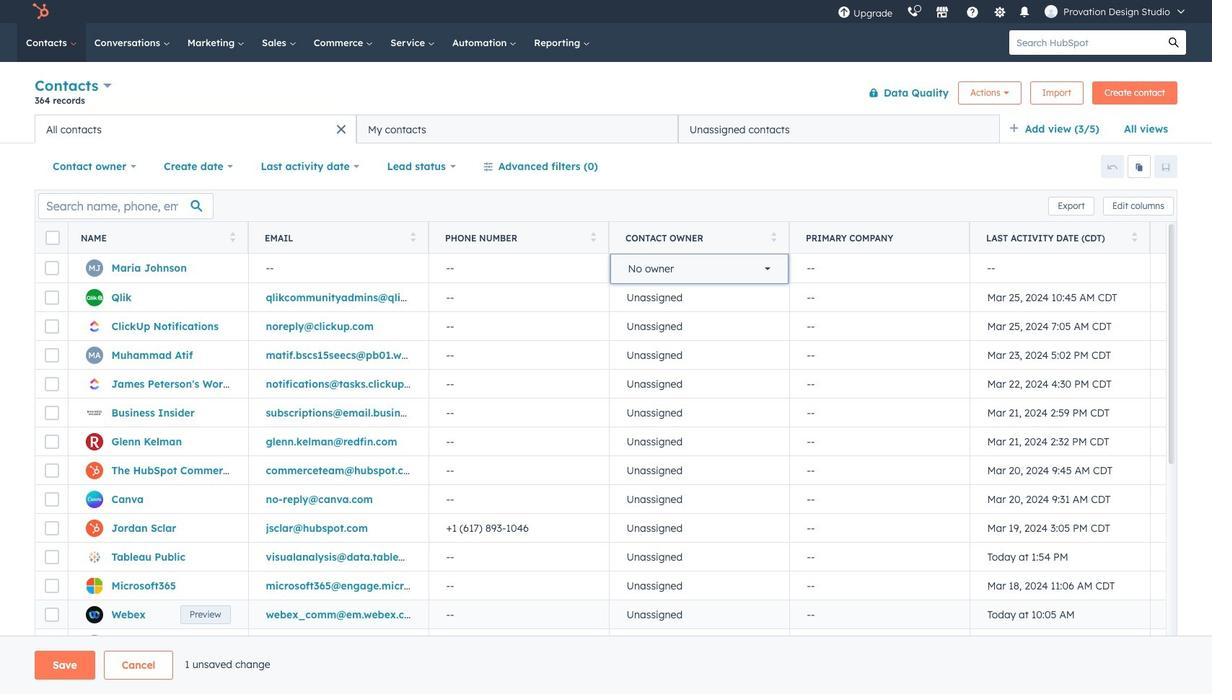 Task type: locate. For each thing, give the bounding box(es) containing it.
menu
[[830, 0, 1195, 23]]

column header
[[789, 222, 970, 254]]

press to sort. image for 3rd press to sort. element from the right
[[591, 232, 596, 242]]

press to sort. image for fifth press to sort. element from right
[[230, 232, 235, 242]]

press to sort. image
[[230, 232, 235, 242], [410, 232, 416, 242]]

3 press to sort. element from the left
[[591, 232, 596, 244]]

press to sort. element
[[230, 232, 235, 244], [410, 232, 416, 244], [591, 232, 596, 244], [771, 232, 776, 244], [1132, 232, 1137, 244]]

2 press to sort. image from the left
[[410, 232, 416, 242]]

2 press to sort. image from the left
[[771, 232, 776, 242]]

1 horizontal spatial press to sort. image
[[410, 232, 416, 242]]

1 press to sort. image from the left
[[591, 232, 596, 242]]

press to sort. image for second press to sort. element
[[410, 232, 416, 242]]

press to sort. image
[[591, 232, 596, 242], [771, 232, 776, 242], [1132, 232, 1137, 242]]

0 horizontal spatial press to sort. image
[[230, 232, 235, 242]]

1 horizontal spatial press to sort. image
[[771, 232, 776, 242]]

3 press to sort. image from the left
[[1132, 232, 1137, 242]]

0 horizontal spatial press to sort. image
[[591, 232, 596, 242]]

1 press to sort. image from the left
[[230, 232, 235, 242]]

banner
[[35, 74, 1177, 115]]

5 press to sort. element from the left
[[1132, 232, 1137, 244]]

2 press to sort. element from the left
[[410, 232, 416, 244]]

Search name, phone, email addresses, or company search field
[[38, 193, 214, 219]]

2 horizontal spatial press to sort. image
[[1132, 232, 1137, 242]]



Task type: describe. For each thing, give the bounding box(es) containing it.
1 press to sort. element from the left
[[230, 232, 235, 244]]

4 press to sort. element from the left
[[771, 232, 776, 244]]

press to sort. image for 5th press to sort. element from left
[[1132, 232, 1137, 242]]

press to sort. image for fourth press to sort. element
[[771, 232, 776, 242]]

james peterson image
[[1045, 5, 1058, 18]]

page section element
[[0, 651, 1212, 680]]

marketplaces image
[[936, 6, 949, 19]]

Search HubSpot search field
[[1009, 30, 1162, 55]]



Task type: vqa. For each thing, say whether or not it's contained in the screenshot.
"menu" to the right
no



